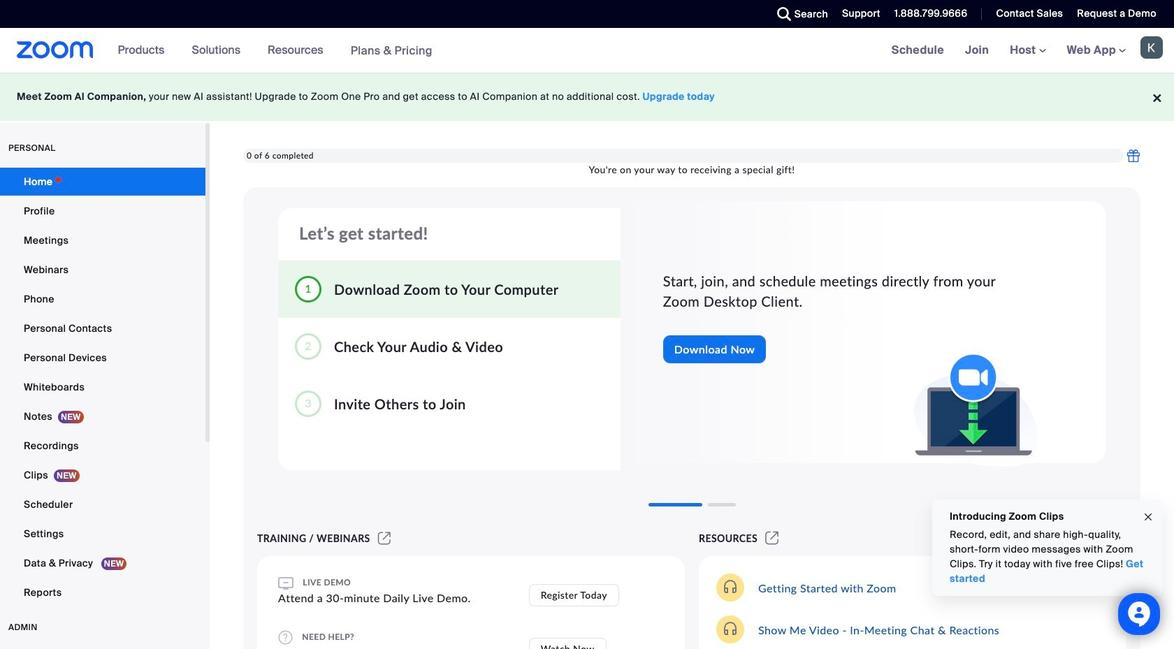 Task type: locate. For each thing, give the bounding box(es) containing it.
close image
[[1143, 509, 1154, 525]]

personal menu menu
[[0, 168, 205, 608]]

product information navigation
[[107, 28, 443, 73]]

banner
[[0, 28, 1174, 73]]

1 window new image from the left
[[376, 533, 393, 544]]

1 horizontal spatial window new image
[[763, 533, 781, 544]]

0 horizontal spatial window new image
[[376, 533, 393, 544]]

footer
[[0, 73, 1174, 121]]

window new image
[[376, 533, 393, 544], [763, 533, 781, 544]]



Task type: describe. For each thing, give the bounding box(es) containing it.
2 window new image from the left
[[763, 533, 781, 544]]

zoom logo image
[[17, 41, 93, 59]]

profile picture image
[[1141, 36, 1163, 59]]

meetings navigation
[[881, 28, 1174, 73]]



Task type: vqa. For each thing, say whether or not it's contained in the screenshot.
Back button "image"
no



